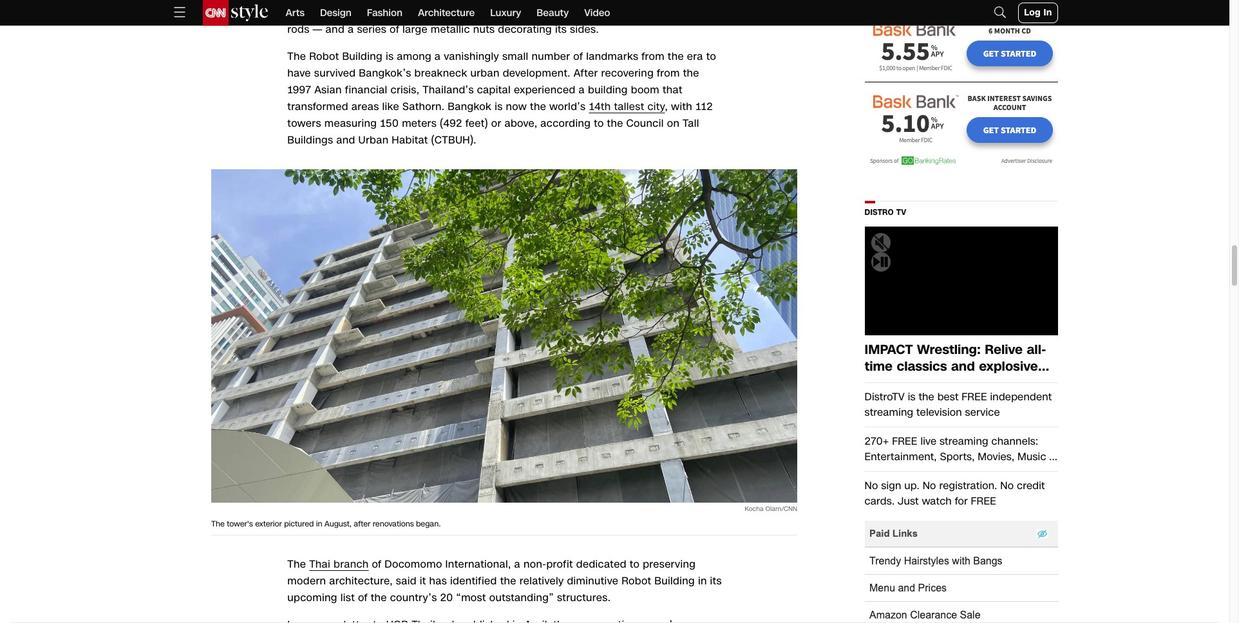 Task type: locate. For each thing, give the bounding box(es) containing it.
1 horizontal spatial no
[[923, 478, 936, 493]]

streaming up sports,
[[940, 434, 989, 449]]

2 vertical spatial of
[[358, 591, 368, 605]]

the inside distrotv is the best free independent streaming television service
[[919, 390, 935, 404]]

said
[[396, 574, 417, 589]]

live
[[921, 434, 937, 449]]

financial
[[345, 83, 387, 97]]

buildings
[[287, 133, 333, 148]]

fashion link
[[367, 0, 403, 26]]

music
[[1018, 449, 1046, 464]]

streaming inside distrotv is the best free independent streaming television service
[[865, 405, 914, 420]]

in left the its
[[698, 574, 707, 589]]

bangkok
[[448, 99, 492, 114]]

the down era
[[683, 66, 699, 81]]

is up bangkok's
[[386, 49, 394, 64]]

like
[[382, 99, 399, 114]]

free up 'entertainment,'
[[892, 434, 918, 449]]

to right dedicated
[[630, 557, 640, 572]]

1 horizontal spatial in
[[698, 574, 707, 589]]

2 vertical spatial free
[[971, 494, 996, 509]]

0 vertical spatial is
[[386, 49, 394, 64]]

1 vertical spatial from
[[657, 66, 680, 81]]

no up cards.
[[865, 478, 878, 493]]

0 vertical spatial building
[[342, 49, 383, 64]]

2 horizontal spatial no
[[1001, 478, 1014, 493]]

architecture,
[[329, 574, 393, 589]]

according
[[541, 116, 591, 131]]

in
[[316, 519, 322, 529], [698, 574, 707, 589]]

1 no from the left
[[865, 478, 878, 493]]

on
[[667, 116, 680, 131]]

small
[[502, 49, 529, 64]]

0 horizontal spatial no
[[865, 478, 878, 493]]

of up architecture,
[[372, 557, 382, 572]]

its
[[710, 574, 722, 589]]

"most
[[456, 591, 486, 605]]

1 horizontal spatial robot
[[622, 574, 651, 589]]

the inside the , with 112 towers measuring 150 meters (492 feet) or above, according to the council on tall buildings and urban habitat (ctbuh).
[[607, 116, 623, 131]]

the
[[668, 49, 684, 64], [683, 66, 699, 81], [530, 99, 546, 114], [607, 116, 623, 131], [919, 390, 935, 404], [500, 574, 516, 589], [371, 591, 387, 605]]

arts
[[286, 6, 305, 19]]

14th tallest city
[[589, 99, 665, 114]]

0 vertical spatial to
[[706, 49, 716, 64]]

the up the outstanding" in the bottom of the page
[[500, 574, 516, 589]]

&
[[1049, 449, 1056, 464]]

0 vertical spatial free
[[962, 390, 987, 404]]

distro
[[865, 207, 894, 218]]

television
[[917, 405, 962, 420]]

the inside "the robot building is among a vanishingly small number of landmarks from the era to have survived bangkok's breakneck urban development. after recovering from the 1997 asian financial crisis, thailand's capital experienced a building boom that transformed areas like sathorn. bangkok is now the world's"
[[287, 49, 306, 64]]

distrotv is the best free independent streaming television service link
[[865, 390, 1058, 420]]

building
[[588, 83, 628, 97]]

0 vertical spatial streaming
[[865, 405, 914, 420]]

1 vertical spatial robot
[[622, 574, 651, 589]]

robot up survived
[[309, 49, 339, 64]]

to
[[706, 49, 716, 64], [594, 116, 604, 131], [630, 557, 640, 572]]

credit
[[1017, 478, 1045, 493]]

0 vertical spatial robot
[[309, 49, 339, 64]]

1 vertical spatial streaming
[[940, 434, 989, 449]]

1 vertical spatial the
[[211, 519, 225, 529]]

0 horizontal spatial of
[[358, 591, 368, 605]]

14th tallest city link
[[589, 99, 665, 114]]

1 horizontal spatial streaming
[[940, 434, 989, 449]]

is
[[386, 49, 394, 64], [495, 99, 503, 114], [908, 390, 916, 404]]

of right list
[[358, 591, 368, 605]]

is right distrotv
[[908, 390, 916, 404]]

0 horizontal spatial to
[[594, 116, 604, 131]]

0 vertical spatial in
[[316, 519, 322, 529]]

robot inside "the robot building is among a vanishingly small number of landmarks from the era to have survived bangkok's breakneck urban development. after recovering from the 1997 asian financial crisis, thailand's capital experienced a building boom that transformed areas like sathorn. bangkok is now the world's"
[[309, 49, 339, 64]]

relatively
[[520, 574, 564, 589]]

to right era
[[706, 49, 716, 64]]

beauty
[[537, 6, 569, 19]]

free up service
[[962, 390, 987, 404]]

2 horizontal spatial a
[[579, 83, 585, 97]]

after
[[354, 519, 371, 529]]

log in
[[1024, 6, 1052, 19]]

free
[[962, 390, 987, 404], [892, 434, 918, 449], [971, 494, 996, 509]]

1 vertical spatial building
[[655, 574, 695, 589]]

above,
[[505, 116, 537, 131]]

best
[[938, 390, 959, 404]]

from up recovering
[[642, 49, 665, 64]]

is up or
[[495, 99, 503, 114]]

capital
[[477, 83, 511, 97]]

search icon image
[[993, 4, 1008, 20]]

the tower's exterior pictured in august, after renovations began.
[[211, 519, 441, 529]]

no
[[865, 478, 878, 493], [923, 478, 936, 493], [1001, 478, 1014, 493]]

asian
[[314, 83, 342, 97]]

1 horizontal spatial building
[[655, 574, 695, 589]]

in inside of docomomo international, a non-profit dedicated to preserving modern architecture, said it has identified the relatively diminutive robot building in its upcoming list of the country's 20 "most outstanding" structures.
[[698, 574, 707, 589]]

a up breakneck
[[435, 49, 441, 64]]

2 horizontal spatial of
[[573, 49, 583, 64]]

no left credit
[[1001, 478, 1014, 493]]

2 vertical spatial to
[[630, 557, 640, 572]]

1 horizontal spatial is
[[495, 99, 503, 114]]

1 horizontal spatial a
[[514, 557, 520, 572]]

0 horizontal spatial robot
[[309, 49, 339, 64]]

luxury link
[[490, 0, 521, 26]]

0 horizontal spatial streaming
[[865, 405, 914, 420]]

the down 14th tallest city link on the top
[[607, 116, 623, 131]]

14th
[[589, 99, 611, 114]]

urban
[[471, 66, 500, 81]]

a inside of docomomo international, a non-profit dedicated to preserving modern architecture, said it has identified the relatively diminutive robot building in its upcoming list of the country's 20 "most outstanding" structures.
[[514, 557, 520, 572]]

building down preserving
[[655, 574, 695, 589]]

a left non-
[[514, 557, 520, 572]]

service
[[965, 405, 1000, 420]]

the up have
[[287, 49, 306, 64]]

0 vertical spatial a
[[435, 49, 441, 64]]

sathorn.
[[402, 99, 445, 114]]

habitat
[[392, 133, 428, 148]]

pictured
[[284, 519, 314, 529]]

has
[[429, 574, 447, 589]]

the up television
[[919, 390, 935, 404]]

0 vertical spatial of
[[573, 49, 583, 64]]

began.
[[416, 519, 441, 529]]

of
[[573, 49, 583, 64], [372, 557, 382, 572], [358, 591, 368, 605]]

in left august, at the bottom
[[316, 519, 322, 529]]

preserving
[[643, 557, 696, 572]]

beauty link
[[537, 0, 569, 26]]

number
[[532, 49, 570, 64]]

for
[[955, 494, 968, 509]]

2 vertical spatial a
[[514, 557, 520, 572]]

boom
[[631, 83, 660, 97]]

thai branch link
[[309, 557, 369, 572]]

design link
[[320, 0, 352, 26]]

branch
[[334, 557, 369, 572]]

to inside the , with 112 towers measuring 150 meters (492 feet) or above, according to the council on tall buildings and urban habitat (ctbuh).
[[594, 116, 604, 131]]

0 vertical spatial from
[[642, 49, 665, 64]]

a down the after
[[579, 83, 585, 97]]

distrotv
[[865, 390, 905, 404]]

1997
[[287, 83, 311, 97]]

towers
[[287, 116, 321, 131]]

0 vertical spatial the
[[287, 49, 306, 64]]

structures.
[[557, 591, 611, 605]]

among
[[397, 49, 432, 64]]

2 horizontal spatial to
[[706, 49, 716, 64]]

open menu icon image
[[172, 4, 187, 20]]

2 vertical spatial is
[[908, 390, 916, 404]]

no sign up. no registration. no credit cards. just watch for free link
[[865, 478, 1058, 509]]

the up modern
[[287, 557, 306, 572]]

is inside distrotv is the best free independent streaming television service
[[908, 390, 916, 404]]

transformed
[[287, 99, 348, 114]]

era
[[687, 49, 703, 64]]

building up bangkok's
[[342, 49, 383, 64]]

robot down preserving
[[622, 574, 651, 589]]

of up the after
[[573, 49, 583, 64]]

sign
[[881, 478, 901, 493]]

1 vertical spatial of
[[372, 557, 382, 572]]

dedicated
[[576, 557, 627, 572]]

1 vertical spatial to
[[594, 116, 604, 131]]

1 vertical spatial is
[[495, 99, 503, 114]]

1 vertical spatial in
[[698, 574, 707, 589]]

a
[[435, 49, 441, 64], [579, 83, 585, 97], [514, 557, 520, 572]]

to down 14th
[[594, 116, 604, 131]]

the building's exterior, pictured in august, after renovations began. image
[[211, 169, 797, 503]]

0 horizontal spatial building
[[342, 49, 383, 64]]

free down registration.
[[971, 494, 996, 509]]

identified
[[450, 574, 497, 589]]

1 horizontal spatial to
[[630, 557, 640, 572]]

free inside distrotv is the best free independent streaming television service
[[962, 390, 987, 404]]

2 horizontal spatial is
[[908, 390, 916, 404]]

from up that
[[657, 66, 680, 81]]

non-
[[524, 557, 546, 572]]

landmarks
[[586, 49, 638, 64]]

0 horizontal spatial a
[[435, 49, 441, 64]]

the left tower's
[[211, 519, 225, 529]]

from
[[642, 49, 665, 64], [657, 66, 680, 81]]

streaming down distrotv
[[865, 405, 914, 420]]

arts link
[[286, 0, 305, 26]]

no up watch
[[923, 478, 936, 493]]



Task type: describe. For each thing, give the bounding box(es) containing it.
1 horizontal spatial of
[[372, 557, 382, 572]]

up.
[[904, 478, 920, 493]]

distrotv is the best free independent streaming television service
[[865, 390, 1052, 420]]

building inside "the robot building is among a vanishingly small number of landmarks from the era to have survived bangkok's breakneck urban development. after recovering from the 1997 asian financial crisis, thailand's capital experienced a building boom that transformed areas like sathorn. bangkok is now the world's"
[[342, 49, 383, 64]]

the for the tower's exterior pictured in august, after renovations began.
[[211, 519, 225, 529]]

movies,
[[978, 449, 1015, 464]]

with
[[671, 99, 692, 114]]

luxury
[[490, 6, 521, 19]]

or
[[491, 116, 501, 131]]

270+ free live streaming channels: entertainment, sports, movies, music & more no sign up. no registration. no credit cards. just watch for free
[[865, 434, 1056, 509]]

experienced
[[514, 83, 576, 97]]

bangkok's
[[359, 66, 411, 81]]

exterior
[[255, 519, 282, 529]]

diminutive
[[567, 574, 618, 589]]

entertainment,
[[865, 449, 937, 464]]

2 vertical spatial the
[[287, 557, 306, 572]]

council
[[626, 116, 664, 131]]

to inside "the robot building is among a vanishingly small number of landmarks from the era to have survived bangkok's breakneck urban development. after recovering from the 1997 asian financial crisis, thailand's capital experienced a building boom that transformed areas like sathorn. bangkok is now the world's"
[[706, 49, 716, 64]]

crisis,
[[391, 83, 419, 97]]

city
[[648, 99, 665, 114]]

fashion
[[367, 6, 403, 19]]

feet)
[[466, 116, 488, 131]]

now
[[506, 99, 527, 114]]

more
[[865, 465, 890, 480]]

urban
[[358, 133, 389, 148]]

streaming inside 270+ free live streaming channels: entertainment, sports, movies, music & more no sign up. no registration. no credit cards. just watch for free
[[940, 434, 989, 449]]

tv
[[896, 207, 907, 218]]

270+ free live streaming channels: entertainment, sports, movies, music & more link
[[865, 434, 1058, 480]]

meters
[[402, 116, 437, 131]]

after
[[574, 66, 598, 81]]

distro tv
[[865, 207, 907, 218]]

have
[[287, 66, 311, 81]]

watch
[[922, 494, 952, 509]]

(492
[[440, 116, 462, 131]]

design
[[320, 6, 352, 19]]

the robot building is among a vanishingly small number of landmarks from the era to have survived bangkok's breakneck urban development. after recovering from the 1997 asian financial crisis, thailand's capital experienced a building boom that transformed areas like sathorn. bangkok is now the world's
[[287, 49, 716, 114]]

of inside "the robot building is among a vanishingly small number of landmarks from the era to have survived bangkok's breakneck urban development. after recovering from the 1997 asian financial crisis, thailand's capital experienced a building boom that transformed areas like sathorn. bangkok is now the world's"
[[573, 49, 583, 64]]

1 vertical spatial a
[[579, 83, 585, 97]]

docomomo
[[385, 557, 442, 572]]

thailand's
[[423, 83, 474, 97]]

3 no from the left
[[1001, 478, 1014, 493]]

robot inside of docomomo international, a non-profit dedicated to preserving modern architecture, said it has identified the relatively diminutive robot building in its upcoming list of the country's 20 "most outstanding" structures.
[[622, 574, 651, 589]]

country's
[[390, 591, 437, 605]]

recovering
[[601, 66, 654, 81]]

it
[[420, 574, 426, 589]]

the down experienced at the left top
[[530, 99, 546, 114]]

architecture link
[[418, 0, 475, 26]]

the down architecture,
[[371, 591, 387, 605]]

breakneck
[[414, 66, 467, 81]]

just
[[898, 494, 919, 509]]

kocha
[[745, 505, 764, 514]]

sports,
[[940, 449, 975, 464]]

building inside of docomomo international, a non-profit dedicated to preserving modern architecture, said it has identified the relatively diminutive robot building in its upcoming list of the country's 20 "most outstanding" structures.
[[655, 574, 695, 589]]

, with 112 towers measuring 150 meters (492 feet) or above, according to the council on tall buildings and urban habitat (ctbuh).
[[287, 99, 713, 148]]

olarn/cnn
[[766, 505, 797, 514]]

cards.
[[865, 494, 895, 509]]

and
[[336, 133, 355, 148]]

112
[[696, 99, 713, 114]]

independent
[[990, 390, 1052, 404]]

0 horizontal spatial is
[[386, 49, 394, 64]]

150
[[380, 116, 399, 131]]

vanishingly
[[444, 49, 499, 64]]

the left era
[[668, 49, 684, 64]]

development.
[[503, 66, 571, 81]]

2 no from the left
[[923, 478, 936, 493]]

profit
[[546, 557, 573, 572]]

0 horizontal spatial in
[[316, 519, 322, 529]]

to inside of docomomo international, a non-profit dedicated to preserving modern architecture, said it has identified the relatively diminutive robot building in its upcoming list of the country's 20 "most outstanding" structures.
[[630, 557, 640, 572]]

the for the robot building is among a vanishingly small number of landmarks from the era to have survived bangkok's breakneck urban development. after recovering from the 1997 asian financial crisis, thailand's capital experienced a building boom that transformed areas like sathorn. bangkok is now the world's
[[287, 49, 306, 64]]

1 vertical spatial free
[[892, 434, 918, 449]]

tower's
[[227, 519, 253, 529]]

outstanding"
[[489, 591, 554, 605]]

(ctbuh).
[[431, 133, 476, 148]]

tall
[[683, 116, 699, 131]]

registration.
[[939, 478, 997, 493]]

survived
[[314, 66, 356, 81]]

log
[[1024, 6, 1041, 19]]

of docomomo international, a non-profit dedicated to preserving modern architecture, said it has identified the relatively diminutive robot building in its upcoming list of the country's 20 "most outstanding" structures.
[[287, 557, 722, 605]]

in
[[1044, 6, 1052, 19]]

log in link
[[1018, 3, 1058, 23]]

august,
[[324, 519, 352, 529]]

270+
[[865, 434, 889, 449]]

measuring
[[324, 116, 377, 131]]

channels:
[[992, 434, 1038, 449]]

renovations
[[373, 519, 414, 529]]



Task type: vqa. For each thing, say whether or not it's contained in the screenshot.
Up.
yes



